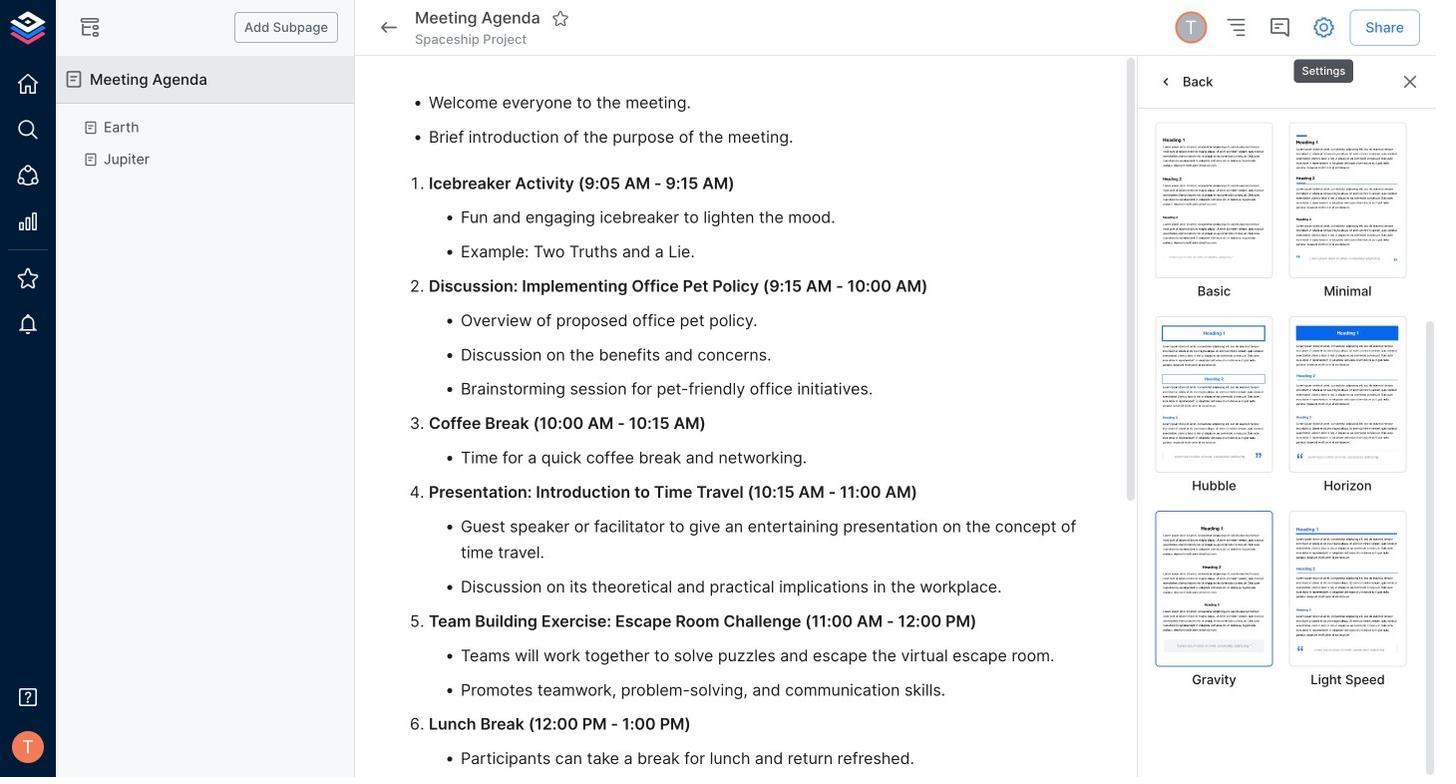 Task type: describe. For each thing, give the bounding box(es) containing it.
comments image
[[1268, 15, 1292, 39]]

table of contents image
[[1224, 15, 1248, 39]]



Task type: locate. For each thing, give the bounding box(es) containing it.
settings image
[[1312, 15, 1336, 39]]

favorite image
[[552, 9, 569, 27]]

go back image
[[377, 15, 401, 39]]

tooltip
[[1293, 45, 1356, 85]]

hide wiki image
[[78, 15, 102, 39]]



Task type: vqa. For each thing, say whether or not it's contained in the screenshot.
4th help image from the top
no



